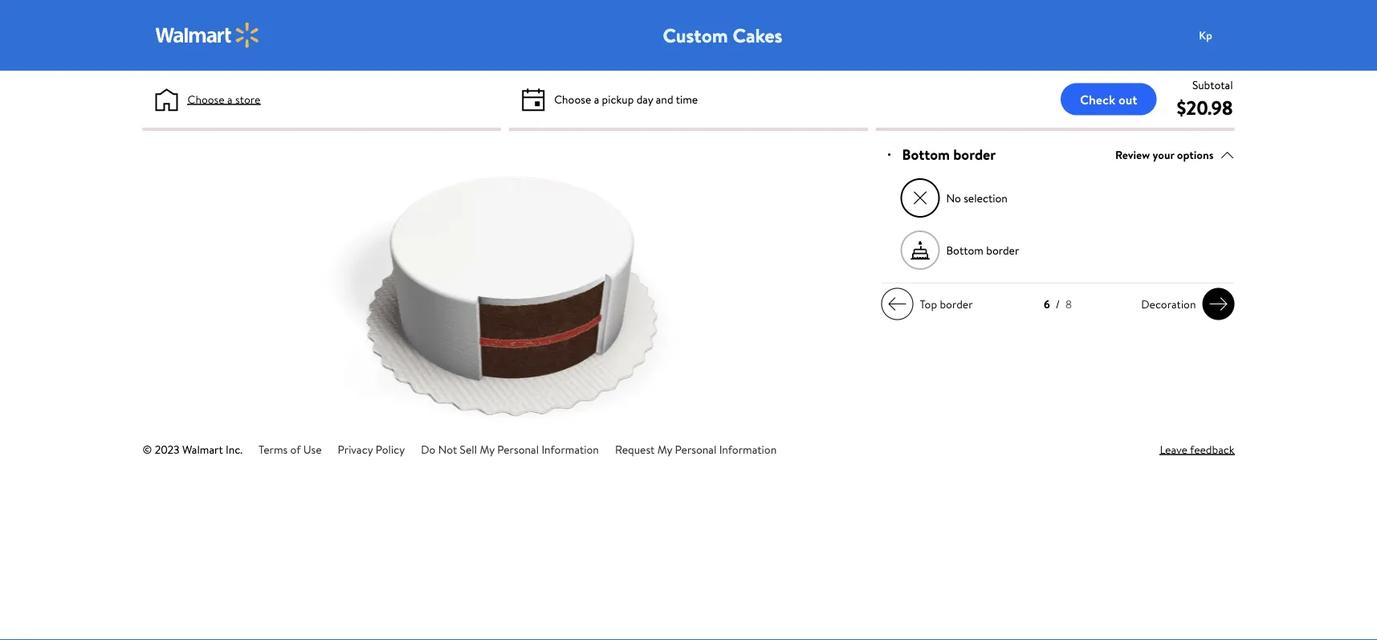 Task type: describe. For each thing, give the bounding box(es) containing it.
review your options
[[1116, 147, 1214, 162]]

request my personal information link
[[615, 441, 777, 457]]

icon for continue arrow image inside "decoration" link
[[1209, 295, 1229, 314]]

/
[[1056, 297, 1060, 312]]

no selection
[[947, 190, 1008, 206]]

1 vertical spatial bottom
[[947, 242, 984, 258]]

decoration
[[1142, 296, 1196, 312]]

choose a store
[[188, 91, 261, 107]]

use
[[304, 441, 322, 457]]

subtotal
[[1193, 77, 1233, 92]]

privacy policy
[[338, 441, 405, 457]]

sell
[[460, 441, 477, 457]]

do not sell my personal information
[[421, 441, 599, 457]]

subtotal $20.98
[[1177, 77, 1233, 121]]

review
[[1116, 147, 1150, 162]]

check out
[[1080, 90, 1138, 108]]

kp button
[[1190, 19, 1254, 51]]

6 / 8
[[1044, 297, 1072, 312]]

decoration link
[[1135, 288, 1235, 320]]

your
[[1153, 147, 1175, 162]]

$20.98
[[1177, 94, 1233, 121]]

cakes
[[733, 22, 783, 49]]

6
[[1044, 297, 1050, 312]]

day
[[637, 91, 653, 107]]

review your options link
[[1116, 144, 1235, 166]]

pickup
[[602, 91, 634, 107]]

top border
[[920, 296, 973, 312]]

1 personal from the left
[[497, 441, 539, 457]]

2 my from the left
[[658, 441, 672, 457]]

request my personal information
[[615, 441, 777, 457]]

do
[[421, 441, 436, 457]]

kp
[[1199, 27, 1213, 43]]

remove image
[[912, 189, 929, 207]]

1 information from the left
[[542, 441, 599, 457]]

custom
[[663, 22, 728, 49]]

0 vertical spatial bottom
[[902, 145, 950, 165]]

request
[[615, 441, 655, 457]]

8
[[1066, 297, 1072, 312]]

0 vertical spatial border
[[954, 145, 996, 165]]

1 vertical spatial border
[[987, 242, 1020, 258]]

a for store
[[227, 91, 233, 107]]

policy
[[376, 441, 405, 457]]



Task type: vqa. For each thing, say whether or not it's contained in the screenshot.
out
yes



Task type: locate. For each thing, give the bounding box(es) containing it.
of
[[290, 441, 301, 457]]

a
[[227, 91, 233, 107], [594, 91, 599, 107]]

2 a from the left
[[594, 91, 599, 107]]

a left store
[[227, 91, 233, 107]]

feedback
[[1190, 441, 1235, 457]]

bottom border up no
[[902, 145, 996, 165]]

1 horizontal spatial information
[[719, 441, 777, 457]]

my right request
[[658, 441, 672, 457]]

1 horizontal spatial choose
[[554, 91, 591, 107]]

my right sell
[[480, 441, 495, 457]]

2 choose from the left
[[554, 91, 591, 107]]

custom cakes
[[663, 22, 783, 49]]

choose for choose a store
[[188, 91, 225, 107]]

border inside top border link
[[940, 296, 973, 312]]

bottom down no
[[947, 242, 984, 258]]

bottom
[[902, 145, 950, 165], [947, 242, 984, 258]]

1 horizontal spatial personal
[[675, 441, 717, 457]]

information
[[542, 441, 599, 457], [719, 441, 777, 457]]

icon for continue arrow image
[[888, 295, 907, 314], [1209, 295, 1229, 314]]

0 horizontal spatial my
[[480, 441, 495, 457]]

border right top
[[940, 296, 973, 312]]

1 a from the left
[[227, 91, 233, 107]]

store
[[235, 91, 261, 107]]

my
[[480, 441, 495, 457], [658, 441, 672, 457]]

check out button
[[1061, 83, 1157, 115]]

0 horizontal spatial information
[[542, 441, 599, 457]]

1 my from the left
[[480, 441, 495, 457]]

a for pickup
[[594, 91, 599, 107]]

and
[[656, 91, 674, 107]]

no
[[947, 190, 961, 206]]

choose a pickup day and time
[[554, 91, 698, 107]]

border down selection
[[987, 242, 1020, 258]]

options
[[1177, 147, 1214, 162]]

top
[[920, 296, 937, 312]]

up arrow image
[[1221, 148, 1235, 162]]

©
[[143, 441, 152, 457]]

leave
[[1160, 441, 1188, 457]]

1 vertical spatial bottom border
[[947, 242, 1020, 258]]

bottom up "remove" "icon"
[[902, 145, 950, 165]]

selection
[[964, 190, 1008, 206]]

terms of use
[[259, 441, 322, 457]]

1 horizontal spatial icon for continue arrow image
[[1209, 295, 1229, 314]]

icon for continue arrow image left top
[[888, 295, 907, 314]]

do not sell my personal information link
[[421, 441, 599, 457]]

personal right request
[[675, 441, 717, 457]]

0 horizontal spatial icon for continue arrow image
[[888, 295, 907, 314]]

2 information from the left
[[719, 441, 777, 457]]

icon for continue arrow image inside top border link
[[888, 295, 907, 314]]

check
[[1080, 90, 1116, 108]]

© 2023 walmart inc.
[[143, 441, 243, 457]]

bottom border
[[902, 145, 996, 165], [947, 242, 1020, 258]]

time
[[676, 91, 698, 107]]

out
[[1119, 90, 1138, 108]]

terms
[[259, 441, 288, 457]]

icon for continue arrow image right decoration
[[1209, 295, 1229, 314]]

personal right sell
[[497, 441, 539, 457]]

1 icon for continue arrow image from the left
[[888, 295, 907, 314]]

inc.
[[226, 441, 243, 457]]

choose inside choose a store link
[[188, 91, 225, 107]]

leave feedback button
[[1160, 441, 1235, 458]]

choose left pickup
[[554, 91, 591, 107]]

2 vertical spatial border
[[940, 296, 973, 312]]

top border link
[[882, 288, 980, 320]]

privacy
[[338, 441, 373, 457]]

bottom border down selection
[[947, 242, 1020, 258]]

a left pickup
[[594, 91, 599, 107]]

2023
[[155, 441, 180, 457]]

0 horizontal spatial a
[[227, 91, 233, 107]]

border up no selection
[[954, 145, 996, 165]]

1 horizontal spatial my
[[658, 441, 672, 457]]

2 icon for continue arrow image from the left
[[1209, 295, 1229, 314]]

privacy policy link
[[338, 441, 405, 457]]

0 horizontal spatial personal
[[497, 441, 539, 457]]

2 personal from the left
[[675, 441, 717, 457]]

leave feedback
[[1160, 441, 1235, 457]]

choose left store
[[188, 91, 225, 107]]

not
[[438, 441, 457, 457]]

back to walmart.com image
[[155, 22, 260, 48]]

terms of use link
[[259, 441, 322, 457]]

0 vertical spatial bottom border
[[902, 145, 996, 165]]

walmart
[[182, 441, 223, 457]]

0 horizontal spatial choose
[[188, 91, 225, 107]]

1 horizontal spatial a
[[594, 91, 599, 107]]

personal
[[497, 441, 539, 457], [675, 441, 717, 457]]

choose for choose a pickup day and time
[[554, 91, 591, 107]]

review your options element
[[1116, 146, 1214, 163]]

choose a store link
[[188, 91, 261, 108]]

border
[[954, 145, 996, 165], [987, 242, 1020, 258], [940, 296, 973, 312]]

1 choose from the left
[[188, 91, 225, 107]]

choose
[[188, 91, 225, 107], [554, 91, 591, 107]]



